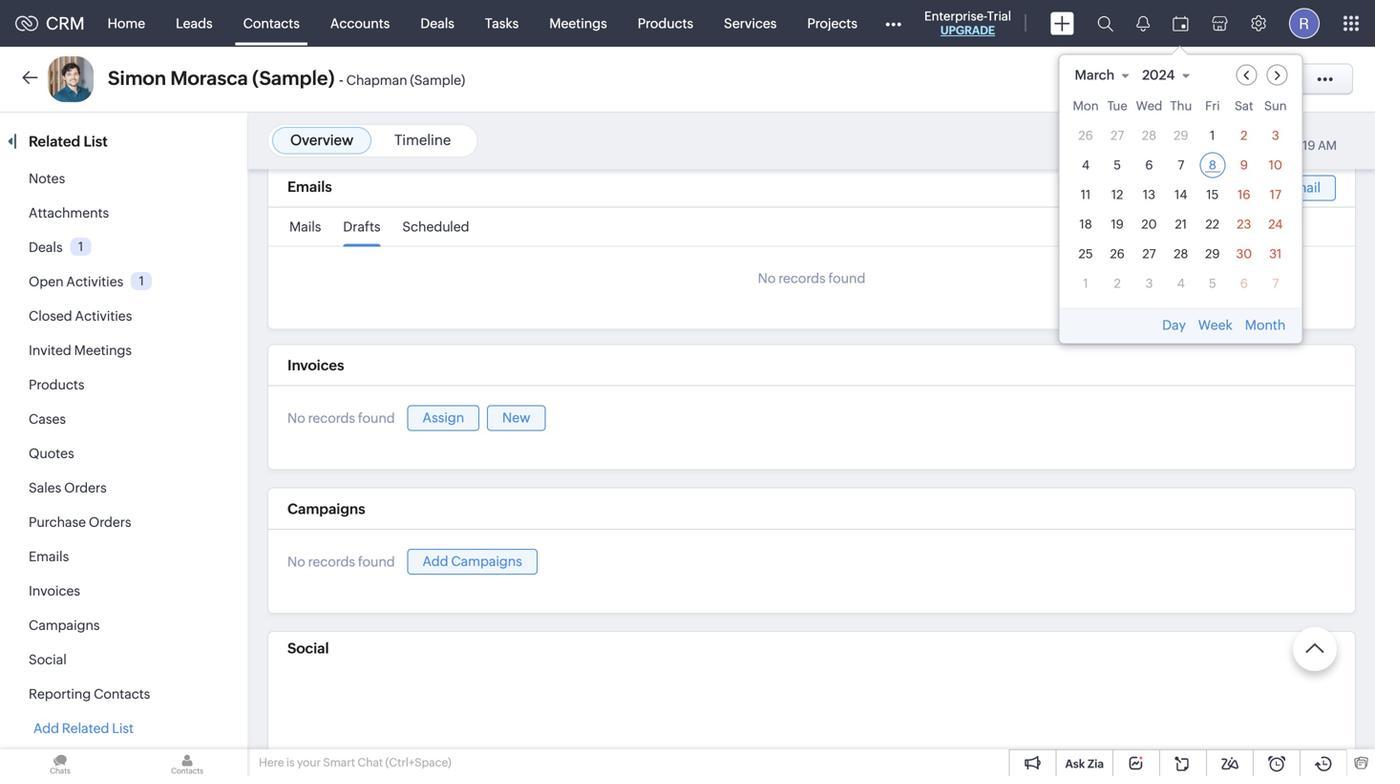 Task type: vqa. For each thing, say whether or not it's contained in the screenshot.


Task type: locate. For each thing, give the bounding box(es) containing it.
deals up open
[[29, 240, 63, 255]]

grid
[[1060, 95, 1302, 308]]

related down the reporting contacts
[[62, 721, 109, 737]]

1 vertical spatial 29
[[1206, 247, 1220, 261]]

4 up the 11
[[1082, 158, 1090, 172]]

0 horizontal spatial 29
[[1174, 128, 1189, 143]]

list
[[84, 133, 108, 150], [112, 721, 134, 737]]

(sample) left -
[[252, 67, 335, 89]]

0 horizontal spatial meetings
[[74, 343, 132, 358]]

1 vertical spatial found
[[358, 411, 395, 426]]

no records found for invoices
[[288, 411, 395, 426]]

2 vertical spatial records
[[308, 555, 355, 570]]

1 vertical spatial deals link
[[29, 240, 63, 255]]

orders up the "purchase orders" link
[[64, 481, 107, 496]]

simon morasca (sample) - chapman (sample)
[[108, 67, 465, 89]]

products down invited
[[29, 377, 85, 393]]

records
[[779, 271, 826, 286], [308, 411, 355, 426], [308, 555, 355, 570]]

0 horizontal spatial email
[[1164, 72, 1199, 87]]

2024 field
[[1142, 64, 1199, 85]]

0 vertical spatial products link
[[623, 0, 709, 46]]

5 up week
[[1209, 277, 1217, 291]]

1 vertical spatial 5
[[1209, 277, 1217, 291]]

1 vertical spatial invoices
[[29, 584, 80, 599]]

0 vertical spatial 3
[[1272, 128, 1280, 143]]

1 horizontal spatial 2
[[1241, 128, 1248, 143]]

add
[[423, 554, 449, 569], [33, 721, 59, 737]]

email right 17
[[1287, 180, 1321, 195]]

day
[[1163, 318, 1186, 333]]

6 up 13
[[1146, 158, 1154, 172]]

25
[[1079, 247, 1093, 261]]

grid containing mon
[[1060, 95, 1302, 308]]

1
[[1211, 128, 1216, 143], [78, 240, 83, 254], [139, 274, 144, 288], [1084, 277, 1089, 291]]

0 vertical spatial orders
[[64, 481, 107, 496]]

2 vertical spatial campaigns
[[29, 618, 100, 633]]

deals left the tasks
[[421, 16, 455, 31]]

(sample) right chapman
[[410, 73, 465, 88]]

17
[[1270, 188, 1282, 202]]

26 down "19"
[[1110, 247, 1125, 261]]

here
[[259, 757, 284, 769]]

1 horizontal spatial 29
[[1206, 247, 1220, 261]]

chapman (sample) link
[[346, 72, 465, 88]]

1 horizontal spatial social
[[288, 641, 329, 657]]

5 up 12
[[1114, 158, 1121, 172]]

2 row from the top
[[1073, 123, 1289, 149]]

24
[[1269, 217, 1283, 232]]

0 horizontal spatial campaigns
[[29, 618, 100, 633]]

leads
[[176, 16, 213, 31]]

0 horizontal spatial emails
[[29, 549, 69, 565]]

2
[[1241, 128, 1248, 143], [1114, 277, 1121, 291]]

add for add related list
[[33, 721, 59, 737]]

0 vertical spatial campaigns
[[288, 501, 365, 518]]

26 down the monday column header
[[1079, 128, 1094, 143]]

activities up the closed activities
[[66, 274, 123, 289]]

list up attachments link
[[84, 133, 108, 150]]

2 vertical spatial found
[[358, 555, 395, 570]]

found
[[829, 271, 866, 286], [358, 411, 395, 426], [358, 555, 395, 570]]

1 horizontal spatial (sample)
[[410, 73, 465, 88]]

cases link
[[29, 412, 66, 427]]

1 down friday column header
[[1211, 128, 1216, 143]]

deals link
[[405, 0, 470, 46], [29, 240, 63, 255]]

0 horizontal spatial contacts
[[94, 687, 150, 702]]

(sample)
[[252, 67, 335, 89], [410, 73, 465, 88]]

0 vertical spatial 6
[[1146, 158, 1154, 172]]

1 vertical spatial no records found
[[288, 411, 395, 426]]

purchase orders
[[29, 515, 131, 530]]

1 vertical spatial 28
[[1174, 247, 1189, 261]]

deals link left the tasks
[[405, 0, 470, 46]]

contacts
[[243, 16, 300, 31], [94, 687, 150, 702]]

search image
[[1098, 15, 1114, 32]]

1 row from the top
[[1073, 99, 1289, 119]]

activities for open activities
[[66, 274, 123, 289]]

0 horizontal spatial 2
[[1114, 277, 1121, 291]]

contacts inside "link"
[[243, 16, 300, 31]]

orders for sales orders
[[64, 481, 107, 496]]

27
[[1111, 128, 1125, 143], [1143, 247, 1156, 261]]

new
[[503, 410, 531, 426]]

0 horizontal spatial 5
[[1114, 158, 1121, 172]]

0 horizontal spatial deals
[[29, 240, 63, 255]]

2 vertical spatial no records found
[[288, 555, 395, 570]]

quotes link
[[29, 446, 74, 461]]

2 down saturday "column header"
[[1241, 128, 1248, 143]]

3 row from the top
[[1073, 152, 1289, 178]]

notes
[[29, 171, 65, 186]]

contacts image
[[127, 750, 247, 777]]

orders right the purchase at the left bottom of the page
[[89, 515, 131, 530]]

0 vertical spatial 7
[[1178, 158, 1185, 172]]

contacts up add related list
[[94, 687, 150, 702]]

0 vertical spatial related
[[29, 133, 80, 150]]

products
[[638, 16, 694, 31], [29, 377, 85, 393]]

month link
[[1244, 318, 1288, 333]]

3
[[1272, 128, 1280, 143], [1146, 277, 1153, 291]]

deals link up open
[[29, 240, 63, 255]]

1 horizontal spatial contacts
[[243, 16, 300, 31]]

products left services
[[638, 16, 694, 31]]

2024
[[1143, 67, 1175, 83]]

compose email
[[1224, 180, 1321, 195]]

0 horizontal spatial deals link
[[29, 240, 63, 255]]

emails up invoices link at left
[[29, 549, 69, 565]]

0 vertical spatial 4
[[1082, 158, 1090, 172]]

no records found
[[758, 271, 866, 286], [288, 411, 395, 426], [288, 555, 395, 570]]

27 down tuesday column header at the right top of the page
[[1111, 128, 1125, 143]]

tasks link
[[470, 0, 534, 46]]

email for compose email
[[1287, 180, 1321, 195]]

row containing 1
[[1073, 271, 1289, 297]]

0 horizontal spatial 3
[[1146, 277, 1153, 291]]

sun
[[1265, 99, 1287, 113]]

1 horizontal spatial products
[[638, 16, 694, 31]]

invoices link
[[29, 584, 80, 599]]

0 vertical spatial invoices
[[288, 357, 344, 374]]

reporting contacts link
[[29, 687, 150, 702]]

0 horizontal spatial 26
[[1079, 128, 1094, 143]]

campaigns
[[288, 501, 365, 518], [451, 554, 522, 569], [29, 618, 100, 633]]

29 down thursday column header
[[1174, 128, 1189, 143]]

meetings right tasks link
[[550, 16, 607, 31]]

0 vertical spatial no records found
[[758, 271, 866, 286]]

1 vertical spatial add
[[33, 721, 59, 737]]

0 vertical spatial activities
[[66, 274, 123, 289]]

1 horizontal spatial 27
[[1143, 247, 1156, 261]]

products link down invited
[[29, 377, 85, 393]]

7
[[1178, 158, 1185, 172], [1273, 277, 1279, 291]]

6 down 30
[[1241, 277, 1248, 291]]

2 down "19"
[[1114, 277, 1121, 291]]

27 down 20 on the right top
[[1143, 247, 1156, 261]]

1 horizontal spatial 6
[[1241, 277, 1248, 291]]

26
[[1079, 128, 1094, 143], [1110, 247, 1125, 261]]

1 horizontal spatial add
[[423, 554, 449, 569]]

list down reporting contacts link at bottom left
[[112, 721, 134, 737]]

am
[[1318, 139, 1337, 153]]

row
[[1073, 99, 1289, 119], [1073, 123, 1289, 149], [1073, 152, 1289, 178], [1073, 182, 1289, 208], [1073, 212, 1289, 237], [1073, 241, 1289, 267], [1073, 271, 1289, 297]]

email
[[1164, 72, 1199, 87], [1287, 180, 1321, 195]]

0 vertical spatial email
[[1164, 72, 1199, 87]]

0 horizontal spatial social
[[29, 652, 67, 668]]

13
[[1143, 188, 1156, 202]]

profile image
[[1290, 8, 1320, 39]]

row containing mon
[[1073, 99, 1289, 119]]

28 down wednesday column header
[[1142, 128, 1157, 143]]

0 horizontal spatial 28
[[1142, 128, 1157, 143]]

update
[[1233, 139, 1275, 153]]

2 vertical spatial no
[[288, 555, 305, 570]]

3 down 20 on the right top
[[1146, 277, 1153, 291]]

create menu image
[[1051, 12, 1075, 35]]

1 up open activities link on the top of the page
[[78, 240, 83, 254]]

0 vertical spatial contacts
[[243, 16, 300, 31]]

home link
[[92, 0, 161, 46]]

is
[[286, 757, 295, 769]]

invited meetings
[[29, 343, 132, 358]]

0 horizontal spatial products link
[[29, 377, 85, 393]]

0 vertical spatial records
[[779, 271, 826, 286]]

timeline link
[[395, 132, 451, 149]]

email up thu at the right of the page
[[1164, 72, 1199, 87]]

1 vertical spatial records
[[308, 411, 355, 426]]

email inside button
[[1164, 72, 1199, 87]]

1 horizontal spatial 7
[[1273, 277, 1279, 291]]

tuesday column header
[[1105, 99, 1131, 119]]

6
[[1146, 158, 1154, 172], [1241, 277, 1248, 291]]

0 horizontal spatial 7
[[1178, 158, 1185, 172]]

ask
[[1066, 758, 1085, 771]]

meetings down the closed activities
[[74, 343, 132, 358]]

7 row from the top
[[1073, 271, 1289, 297]]

contacts up simon morasca (sample) - chapman (sample)
[[243, 16, 300, 31]]

0 horizontal spatial add
[[33, 721, 59, 737]]

1 vertical spatial list
[[112, 721, 134, 737]]

email for send email
[[1164, 72, 1199, 87]]

deals
[[421, 16, 455, 31], [29, 240, 63, 255]]

18
[[1080, 217, 1093, 232]]

1 down 25
[[1084, 277, 1089, 291]]

28
[[1142, 128, 1157, 143], [1174, 247, 1189, 261]]

2 horizontal spatial campaigns
[[451, 554, 522, 569]]

products link left services
[[623, 0, 709, 46]]

last update : 07:19 am
[[1207, 139, 1337, 153]]

4 up day link
[[1178, 277, 1185, 291]]

profile element
[[1278, 0, 1332, 46]]

4 row from the top
[[1073, 182, 1289, 208]]

7 down 31
[[1273, 277, 1279, 291]]

add related list
[[33, 721, 134, 737]]

0 vertical spatial 26
[[1079, 128, 1094, 143]]

edit
[[1246, 72, 1270, 87]]

0 horizontal spatial list
[[84, 133, 108, 150]]

1 vertical spatial email
[[1287, 180, 1321, 195]]

sales orders link
[[29, 481, 107, 496]]

row containing 26
[[1073, 123, 1289, 149]]

row containing 18
[[1073, 212, 1289, 237]]

invoices
[[288, 357, 344, 374], [29, 584, 80, 599]]

mon tue wed thu
[[1073, 99, 1192, 113]]

accounts link
[[315, 0, 405, 46]]

5 row from the top
[[1073, 212, 1289, 237]]

6 row from the top
[[1073, 241, 1289, 267]]

1 vertical spatial 2
[[1114, 277, 1121, 291]]

1 vertical spatial 6
[[1241, 277, 1248, 291]]

0 horizontal spatial 4
[[1082, 158, 1090, 172]]

chat
[[358, 757, 383, 769]]

products link
[[623, 0, 709, 46], [29, 377, 85, 393]]

1 vertical spatial no
[[288, 411, 305, 426]]

4
[[1082, 158, 1090, 172], [1178, 277, 1185, 291]]

28 down 21
[[1174, 247, 1189, 261]]

add for add campaigns
[[423, 554, 449, 569]]

1 vertical spatial activities
[[75, 309, 132, 324]]

no for campaigns
[[288, 555, 305, 570]]

projects link
[[792, 0, 873, 46]]

0 vertical spatial add
[[423, 554, 449, 569]]

activities for closed activities
[[75, 309, 132, 324]]

1 horizontal spatial email
[[1287, 180, 1321, 195]]

0 vertical spatial list
[[84, 133, 108, 150]]

row containing 11
[[1073, 182, 1289, 208]]

1 horizontal spatial 26
[[1110, 247, 1125, 261]]

0 vertical spatial 5
[[1114, 158, 1121, 172]]

social
[[288, 641, 329, 657], [29, 652, 67, 668]]

1 vertical spatial products link
[[29, 377, 85, 393]]

related up 'notes'
[[29, 133, 80, 150]]

emails up mails
[[288, 178, 332, 195]]

1 vertical spatial contacts
[[94, 687, 150, 702]]

1 horizontal spatial emails
[[288, 178, 332, 195]]

activities up invited meetings 'link'
[[75, 309, 132, 324]]

contacts link
[[228, 0, 315, 46]]

logo image
[[15, 16, 38, 31]]

3 left '07:19'
[[1272, 128, 1280, 143]]

invited
[[29, 343, 71, 358]]

purchase
[[29, 515, 86, 530]]

29 down 22
[[1206, 247, 1220, 261]]

0 vertical spatial meetings
[[550, 16, 607, 31]]

29
[[1174, 128, 1189, 143], [1206, 247, 1220, 261]]

15
[[1207, 188, 1219, 202]]

calendar image
[[1173, 16, 1189, 31]]

no
[[758, 271, 776, 286], [288, 411, 305, 426], [288, 555, 305, 570]]

7 up 14
[[1178, 158, 1185, 172]]

19
[[1111, 217, 1124, 232]]

smart
[[323, 757, 355, 769]]

0 vertical spatial 29
[[1174, 128, 1189, 143]]

purchase orders link
[[29, 515, 131, 530]]

1 horizontal spatial 28
[[1174, 247, 1189, 261]]

-
[[339, 72, 344, 88]]



Task type: describe. For each thing, give the bounding box(es) containing it.
last
[[1207, 139, 1230, 153]]

Other Modules field
[[873, 8, 914, 39]]

0 horizontal spatial (sample)
[[252, 67, 335, 89]]

0 vertical spatial 2
[[1241, 128, 1248, 143]]

overview link
[[290, 132, 354, 149]]

zia
[[1088, 758, 1104, 771]]

friday column header
[[1200, 99, 1226, 119]]

wednesday column header
[[1136, 99, 1163, 119]]

signals element
[[1125, 0, 1162, 47]]

open activities link
[[29, 274, 123, 289]]

add campaigns link
[[407, 549, 538, 575]]

orders for purchase orders
[[89, 515, 131, 530]]

morasca
[[170, 67, 248, 89]]

1 vertical spatial 3
[[1146, 277, 1153, 291]]

notes link
[[29, 171, 65, 186]]

0 vertical spatial 27
[[1111, 128, 1125, 143]]

accounts
[[330, 16, 390, 31]]

crm
[[46, 14, 85, 33]]

0 horizontal spatial 6
[[1146, 158, 1154, 172]]

10
[[1269, 158, 1283, 172]]

enterprise-
[[925, 9, 987, 23]]

1 vertical spatial campaigns
[[451, 554, 522, 569]]

open
[[29, 274, 64, 289]]

meetings link
[[534, 0, 623, 46]]

add campaigns
[[423, 554, 522, 569]]

1 vertical spatial deals
[[29, 240, 63, 255]]

found for invoices
[[358, 411, 395, 426]]

0 vertical spatial no
[[758, 271, 776, 286]]

monday column header
[[1073, 99, 1099, 119]]

open activities
[[29, 274, 123, 289]]

overview
[[290, 132, 354, 149]]

1 vertical spatial meetings
[[74, 343, 132, 358]]

no records found for campaigns
[[288, 555, 395, 570]]

0 vertical spatial deals
[[421, 16, 455, 31]]

services link
[[709, 0, 792, 46]]

1 horizontal spatial list
[[112, 721, 134, 737]]

0 vertical spatial products
[[638, 16, 694, 31]]

:
[[1278, 139, 1282, 153]]

no for invoices
[[288, 411, 305, 426]]

closed
[[29, 309, 72, 324]]

reporting contacts
[[29, 687, 150, 702]]

0 horizontal spatial invoices
[[29, 584, 80, 599]]

chapman
[[346, 73, 408, 88]]

assign link
[[407, 406, 480, 431]]

home
[[108, 16, 145, 31]]

month
[[1245, 318, 1286, 333]]

quotes
[[29, 446, 74, 461]]

chats image
[[0, 750, 120, 777]]

14
[[1175, 188, 1188, 202]]

your
[[297, 757, 321, 769]]

thursday column header
[[1169, 99, 1194, 119]]

1 horizontal spatial deals link
[[405, 0, 470, 46]]

attachments link
[[29, 205, 109, 221]]

signals image
[[1137, 15, 1150, 32]]

1 horizontal spatial campaigns
[[288, 501, 365, 518]]

send
[[1129, 72, 1161, 87]]

related list
[[29, 133, 111, 150]]

cases
[[29, 412, 66, 427]]

tue
[[1108, 99, 1128, 113]]

sales
[[29, 481, 61, 496]]

emails link
[[29, 549, 69, 565]]

0 vertical spatial emails
[[288, 178, 332, 195]]

sales orders
[[29, 481, 107, 496]]

sat
[[1235, 99, 1254, 113]]

records for invoices
[[308, 411, 355, 426]]

1 horizontal spatial 3
[[1272, 128, 1280, 143]]

upgrade
[[941, 24, 995, 37]]

sunday column header
[[1263, 99, 1289, 119]]

31
[[1270, 247, 1282, 261]]

row containing 4
[[1073, 152, 1289, 178]]

projects
[[808, 16, 858, 31]]

30
[[1237, 247, 1253, 261]]

1 right open activities
[[139, 274, 144, 288]]

create menu element
[[1039, 0, 1086, 46]]

edit button
[[1226, 64, 1290, 95]]

assign
[[423, 410, 464, 426]]

timeline
[[395, 132, 451, 149]]

attachments
[[29, 205, 109, 221]]

thu
[[1171, 99, 1192, 113]]

1 horizontal spatial meetings
[[550, 16, 607, 31]]

1 horizontal spatial 4
[[1178, 277, 1185, 291]]

12
[[1112, 188, 1124, 202]]

0 vertical spatial found
[[829, 271, 866, 286]]

mails
[[289, 219, 321, 234]]

search element
[[1086, 0, 1125, 47]]

1 horizontal spatial 5
[[1209, 277, 1217, 291]]

March field
[[1074, 64, 1139, 85]]

march
[[1075, 67, 1115, 83]]

22
[[1206, 217, 1220, 232]]

drafts
[[343, 219, 381, 234]]

1 vertical spatial 7
[[1273, 277, 1279, 291]]

closed activities link
[[29, 309, 132, 324]]

0 vertical spatial 28
[[1142, 128, 1157, 143]]

1 horizontal spatial invoices
[[288, 357, 344, 374]]

saturday column header
[[1232, 99, 1257, 119]]

closed activities
[[29, 309, 132, 324]]

campaigns link
[[29, 618, 100, 633]]

23
[[1237, 217, 1252, 232]]

records for campaigns
[[308, 555, 355, 570]]

here is your smart chat (ctrl+space)
[[259, 757, 452, 769]]

1 vertical spatial related
[[62, 721, 109, 737]]

send email
[[1129, 72, 1199, 87]]

07:19
[[1284, 139, 1316, 153]]

ask zia
[[1066, 758, 1104, 771]]

8
[[1209, 158, 1217, 172]]

compose
[[1224, 180, 1284, 195]]

11
[[1081, 188, 1091, 202]]

(ctrl+space)
[[385, 757, 452, 769]]

simon
[[108, 67, 166, 89]]

tasks
[[485, 16, 519, 31]]

fri
[[1206, 99, 1220, 113]]

trial
[[987, 9, 1012, 23]]

0 horizontal spatial products
[[29, 377, 85, 393]]

send email button
[[1110, 64, 1218, 95]]

mon
[[1073, 99, 1099, 113]]

1 horizontal spatial products link
[[623, 0, 709, 46]]

21
[[1176, 217, 1188, 232]]

row containing 25
[[1073, 241, 1289, 267]]

found for campaigns
[[358, 555, 395, 570]]

(sample) inside simon morasca (sample) - chapman (sample)
[[410, 73, 465, 88]]

1 vertical spatial 27
[[1143, 247, 1156, 261]]

9
[[1241, 158, 1248, 172]]

social link
[[29, 652, 67, 668]]

crm link
[[15, 14, 85, 33]]

week link
[[1197, 318, 1235, 333]]

1 vertical spatial 26
[[1110, 247, 1125, 261]]



